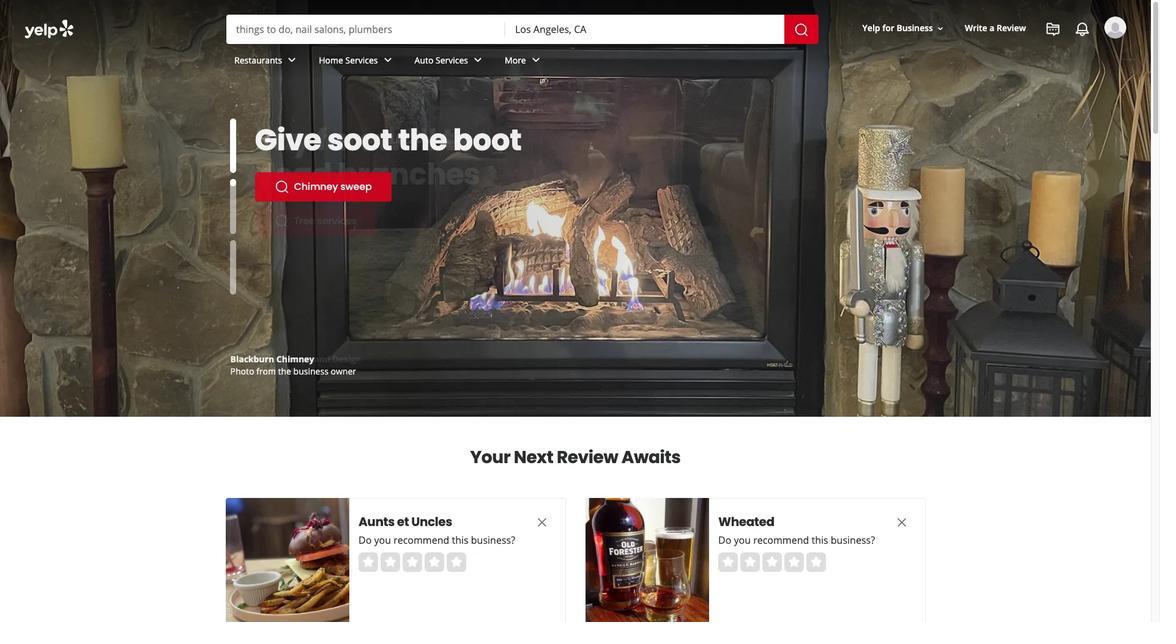 Task type: vqa. For each thing, say whether or not it's contained in the screenshot.
11:00 AM - 3:00 PM 4:30 PM - 9:30 PM to the bottom
no



Task type: describe. For each thing, give the bounding box(es) containing it.
awaits
[[622, 446, 681, 470]]

give
[[255, 120, 321, 161]]

give soot the boot
[[255, 120, 521, 161]]

home services link
[[309, 44, 405, 80]]

dismiss card image
[[534, 516, 549, 530]]

1 horizontal spatial the
[[398, 120, 447, 161]]

chimney sweep link
[[255, 173, 391, 202]]

photo inside turftim landscape and design photo by tim m.
[[230, 366, 254, 378]]

services for home services
[[345, 54, 378, 66]]

services for auto services
[[436, 54, 468, 66]]

blackburn chimney photo from the business owner
[[230, 354, 356, 378]]

next
[[514, 446, 553, 470]]

(no rating) image for aunts et uncles
[[358, 553, 466, 573]]

none field near
[[515, 23, 775, 36]]

uncles
[[411, 514, 452, 531]]

the inside blackburn chimney photo from the business owner
[[278, 366, 291, 378]]

0 vertical spatial chimney
[[294, 180, 338, 194]]

for
[[882, 22, 894, 34]]

turftim landscape and design link
[[230, 354, 361, 365]]

and
[[314, 354, 330, 365]]

home
[[319, 54, 343, 66]]

restaurants
[[234, 54, 282, 66]]

from
[[256, 366, 276, 378]]

business
[[293, 366, 328, 378]]

say farewell to dead branches
[[255, 120, 480, 195]]

auto services
[[415, 54, 468, 66]]

this for aunts et uncles
[[452, 534, 468, 548]]

user actions element
[[853, 15, 1144, 91]]

yelp for business button
[[858, 17, 950, 39]]

chimney inside blackburn chimney photo from the business owner
[[276, 354, 314, 365]]

rating element for aunts et uncles
[[358, 553, 466, 573]]

to
[[443, 120, 473, 161]]

yelp
[[862, 22, 880, 34]]

more
[[505, 54, 526, 66]]

design
[[332, 354, 361, 365]]

by
[[256, 366, 266, 378]]

tim
[[268, 366, 284, 378]]

a
[[990, 22, 995, 34]]

this for wheated
[[811, 534, 828, 548]]

aunts et uncles link
[[358, 514, 511, 531]]

rating element for wheated
[[718, 553, 826, 573]]

recommend for wheated
[[753, 534, 809, 548]]

do you recommend this business? for wheated
[[718, 534, 875, 548]]

boot
[[453, 120, 521, 161]]

do you recommend this business? for aunts et uncles
[[358, 534, 515, 548]]

business? for aunts et uncles
[[471, 534, 515, 548]]

business
[[897, 22, 933, 34]]

review for a
[[997, 22, 1026, 34]]

m.
[[286, 366, 297, 378]]

tree
[[294, 214, 315, 228]]

you for wheated
[[734, 534, 750, 548]]

turftim
[[230, 354, 264, 365]]

search image
[[794, 22, 809, 37]]

tim m. link
[[268, 366, 297, 378]]

et
[[397, 514, 409, 531]]

jeremy m. image
[[1104, 17, 1126, 39]]

16 chevron down v2 image
[[935, 24, 945, 33]]

aunts et uncles
[[358, 514, 452, 531]]

Near text field
[[515, 23, 775, 36]]

24 chevron down v2 image for auto services
[[471, 53, 485, 68]]

dismiss card image
[[894, 516, 909, 530]]

restaurants link
[[225, 44, 309, 80]]

say
[[255, 120, 311, 161]]



Task type: locate. For each thing, give the bounding box(es) containing it.
business?
[[471, 534, 515, 548], [830, 534, 875, 548]]

1 horizontal spatial do
[[718, 534, 731, 548]]

1 do you recommend this business? from the left
[[358, 534, 515, 548]]

2 recommend from the left
[[753, 534, 809, 548]]

1 vertical spatial chimney
[[276, 354, 314, 365]]

1 horizontal spatial do you recommend this business?
[[718, 534, 875, 548]]

2 none field from the left
[[515, 23, 775, 36]]

auto services link
[[405, 44, 495, 80]]

notifications image
[[1075, 22, 1090, 37]]

1 24 chevron down v2 image from the left
[[285, 53, 299, 68]]

none field up business categories "element"
[[515, 23, 775, 36]]

photo of aunts et uncles image
[[225, 499, 349, 623]]

1 recommend from the left
[[393, 534, 449, 548]]

1 horizontal spatial services
[[436, 54, 468, 66]]

yelp for business
[[862, 22, 933, 34]]

photo
[[230, 366, 254, 378], [230, 366, 254, 378]]

do for aunts et uncles
[[358, 534, 371, 548]]

2 24 chevron down v2 image from the left
[[380, 53, 395, 68]]

None radio
[[380, 553, 400, 573], [446, 553, 466, 573], [806, 553, 826, 573], [380, 553, 400, 573], [446, 553, 466, 573], [806, 553, 826, 573]]

do you recommend this business?
[[358, 534, 515, 548], [718, 534, 875, 548]]

1 do from the left
[[358, 534, 371, 548]]

2 horizontal spatial 24 chevron down v2 image
[[471, 53, 485, 68]]

the
[[398, 120, 447, 161], [278, 366, 291, 378]]

1 horizontal spatial rating element
[[718, 553, 826, 573]]

24 chevron down v2 image inside home services link
[[380, 53, 395, 68]]

turftim landscape and design photo by tim m.
[[230, 354, 361, 378]]

1 horizontal spatial (no rating) image
[[718, 553, 826, 573]]

1 horizontal spatial this
[[811, 534, 828, 548]]

24 chevron down v2 image right auto services
[[471, 53, 485, 68]]

24 chevron down v2 image
[[285, 53, 299, 68], [380, 53, 395, 68], [471, 53, 485, 68]]

review for next
[[557, 446, 618, 470]]

do down aunts
[[358, 534, 371, 548]]

1 vertical spatial review
[[557, 446, 618, 470]]

(no rating) image down "aunts et uncles"
[[358, 553, 466, 573]]

aunts
[[358, 514, 394, 531]]

write
[[965, 22, 987, 34]]

none search field inside search box
[[226, 15, 821, 44]]

do down wheated
[[718, 534, 731, 548]]

24 search v2 image
[[274, 180, 289, 195]]

chimney sweep
[[294, 180, 372, 194]]

2 rating element from the left
[[718, 553, 826, 573]]

none field up home services link
[[236, 23, 496, 36]]

explore banner section banner
[[0, 0, 1151, 417]]

1 (no rating) image from the left
[[358, 553, 466, 573]]

2 this from the left
[[811, 534, 828, 548]]

services right home at left top
[[345, 54, 378, 66]]

none field "find"
[[236, 23, 496, 36]]

branches
[[338, 154, 480, 195]]

0 horizontal spatial review
[[557, 446, 618, 470]]

you down aunts
[[374, 534, 391, 548]]

0 horizontal spatial rating element
[[358, 553, 466, 573]]

do for wheated
[[718, 534, 731, 548]]

services
[[317, 214, 357, 228]]

1 services from the left
[[345, 54, 378, 66]]

your next review awaits
[[470, 446, 681, 470]]

rating element
[[358, 553, 466, 573], [718, 553, 826, 573]]

None search field
[[226, 15, 821, 44]]

1 business? from the left
[[471, 534, 515, 548]]

auto
[[415, 54, 433, 66]]

home services
[[319, 54, 378, 66]]

0 horizontal spatial 24 chevron down v2 image
[[285, 53, 299, 68]]

photo of wheated image
[[585, 499, 709, 623]]

1 this from the left
[[452, 534, 468, 548]]

2 business? from the left
[[830, 534, 875, 548]]

2 do you recommend this business? from the left
[[718, 534, 875, 548]]

0 horizontal spatial do you recommend this business?
[[358, 534, 515, 548]]

your
[[470, 446, 510, 470]]

24 chevron down v2 image right restaurants on the top
[[285, 53, 299, 68]]

write a review
[[965, 22, 1026, 34]]

none search field containing yelp for business
[[0, 0, 1151, 91]]

blackburn
[[230, 354, 274, 365]]

1 horizontal spatial review
[[997, 22, 1026, 34]]

wheated link
[[718, 514, 871, 531]]

2 services from the left
[[436, 54, 468, 66]]

24 chevron down v2 image for home services
[[380, 53, 395, 68]]

photo inside blackburn chimney photo from the business owner
[[230, 366, 254, 378]]

chimney up m.
[[276, 354, 314, 365]]

projects image
[[1046, 22, 1060, 37]]

business categories element
[[225, 44, 1126, 80]]

review right a
[[997, 22, 1026, 34]]

dead
[[255, 154, 332, 195]]

24 chevron down v2 image inside the restaurants link
[[285, 53, 299, 68]]

sweep
[[340, 180, 372, 194]]

review right next
[[557, 446, 618, 470]]

24 chevron down v2 image left auto
[[380, 53, 395, 68]]

24 search v2 image
[[274, 214, 289, 229]]

2 (no rating) image from the left
[[718, 553, 826, 573]]

select slide image
[[230, 119, 236, 173]]

0 vertical spatial review
[[997, 22, 1026, 34]]

soot
[[327, 120, 392, 161]]

recommend
[[393, 534, 449, 548], [753, 534, 809, 548]]

you down wheated
[[734, 534, 750, 548]]

1 you from the left
[[374, 534, 391, 548]]

tree services
[[294, 214, 357, 228]]

blackburn chimney link
[[230, 354, 314, 365]]

2 do from the left
[[718, 534, 731, 548]]

1 rating element from the left
[[358, 553, 466, 573]]

do
[[358, 534, 371, 548], [718, 534, 731, 548]]

business? for wheated
[[830, 534, 875, 548]]

Find text field
[[236, 23, 496, 36]]

landscape
[[266, 354, 312, 365]]

(no rating) image
[[358, 553, 466, 573], [718, 553, 826, 573]]

farewell
[[317, 120, 437, 161]]

this
[[452, 534, 468, 548], [811, 534, 828, 548]]

1 horizontal spatial you
[[734, 534, 750, 548]]

this down wheated link
[[811, 534, 828, 548]]

review inside user actions element
[[997, 22, 1026, 34]]

services
[[345, 54, 378, 66], [436, 54, 468, 66]]

chimney right 24 search v2 icon
[[294, 180, 338, 194]]

do you recommend this business? down aunts et uncles link
[[358, 534, 515, 548]]

review
[[997, 22, 1026, 34], [557, 446, 618, 470]]

1 horizontal spatial none field
[[515, 23, 775, 36]]

None search field
[[0, 0, 1151, 91]]

more link
[[495, 44, 553, 80]]

0 horizontal spatial business?
[[471, 534, 515, 548]]

0 horizontal spatial this
[[452, 534, 468, 548]]

24 chevron down v2 image for restaurants
[[285, 53, 299, 68]]

owner
[[331, 366, 356, 378]]

0 vertical spatial the
[[398, 120, 447, 161]]

rating element down wheated link
[[718, 553, 826, 573]]

services right auto
[[436, 54, 468, 66]]

rating element down "aunts et uncles"
[[358, 553, 466, 573]]

you
[[374, 534, 391, 548], [734, 534, 750, 548]]

None field
[[236, 23, 496, 36], [515, 23, 775, 36]]

None radio
[[358, 553, 378, 573], [402, 553, 422, 573], [424, 553, 444, 573], [718, 553, 738, 573], [740, 553, 760, 573], [762, 553, 782, 573], [784, 553, 804, 573], [358, 553, 378, 573], [402, 553, 422, 573], [424, 553, 444, 573], [718, 553, 738, 573], [740, 553, 760, 573], [762, 553, 782, 573], [784, 553, 804, 573]]

1 horizontal spatial 24 chevron down v2 image
[[380, 53, 395, 68]]

0 horizontal spatial you
[[374, 534, 391, 548]]

business? down aunts et uncles link
[[471, 534, 515, 548]]

24 chevron down v2 image
[[528, 53, 543, 68]]

(no rating) image down wheated link
[[718, 553, 826, 573]]

0 horizontal spatial services
[[345, 54, 378, 66]]

chimney
[[294, 180, 338, 194], [276, 354, 314, 365]]

tree services link
[[255, 207, 376, 236]]

0 horizontal spatial do
[[358, 534, 371, 548]]

recommend down wheated link
[[753, 534, 809, 548]]

1 horizontal spatial recommend
[[753, 534, 809, 548]]

write a review link
[[960, 17, 1031, 39]]

2 you from the left
[[734, 534, 750, 548]]

you for aunts et uncles
[[374, 534, 391, 548]]

1 none field from the left
[[236, 23, 496, 36]]

recommend down uncles
[[393, 534, 449, 548]]

24 chevron down v2 image inside auto services link
[[471, 53, 485, 68]]

(no rating) image for wheated
[[718, 553, 826, 573]]

0 horizontal spatial the
[[278, 366, 291, 378]]

0 horizontal spatial none field
[[236, 23, 496, 36]]

0 horizontal spatial recommend
[[393, 534, 449, 548]]

do you recommend this business? down wheated link
[[718, 534, 875, 548]]

0 horizontal spatial (no rating) image
[[358, 553, 466, 573]]

this down aunts et uncles link
[[452, 534, 468, 548]]

1 horizontal spatial business?
[[830, 534, 875, 548]]

recommend for aunts et uncles
[[393, 534, 449, 548]]

1 vertical spatial the
[[278, 366, 291, 378]]

business? down wheated link
[[830, 534, 875, 548]]

3 24 chevron down v2 image from the left
[[471, 53, 485, 68]]

wheated
[[718, 514, 774, 531]]



